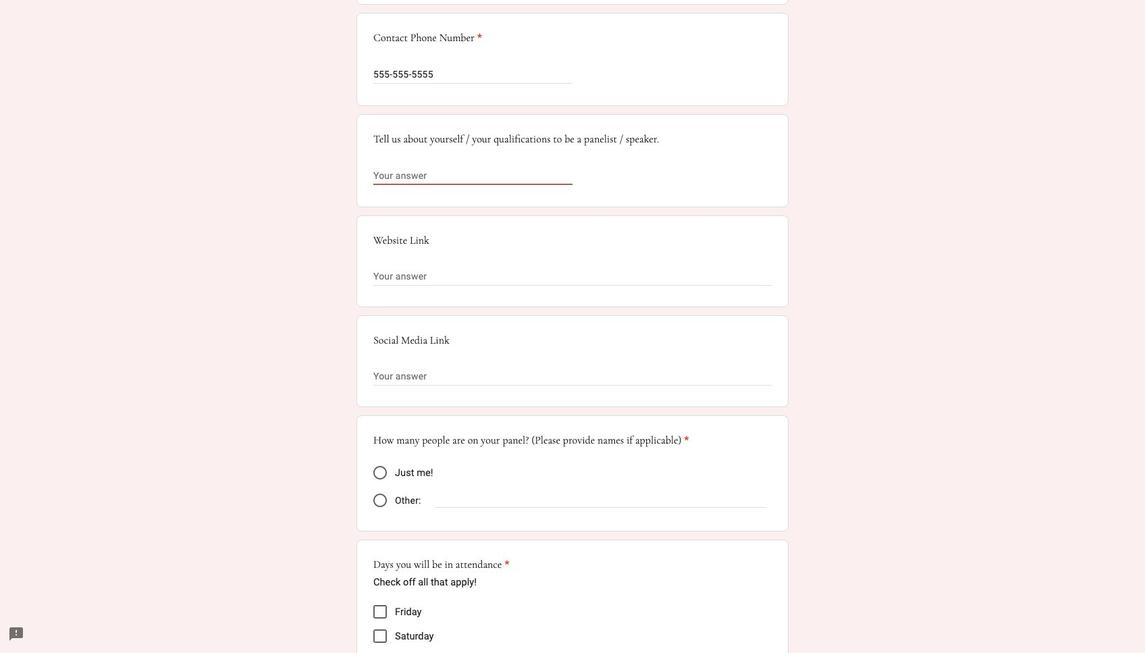 Task type: describe. For each thing, give the bounding box(es) containing it.
Just me! radio
[[374, 466, 387, 480]]

Friday checkbox
[[374, 606, 387, 619]]

required question element for third "heading" from the bottom of the page
[[475, 30, 482, 46]]

report a problem to google image
[[8, 626, 24, 642]]

3 heading from the top
[[374, 557, 510, 573]]

2 heading from the top
[[374, 433, 689, 449]]

just me! image
[[374, 466, 387, 480]]



Task type: locate. For each thing, give the bounding box(es) containing it.
Saturday checkbox
[[374, 630, 387, 643]]

required question element
[[475, 30, 482, 46], [682, 433, 689, 449], [502, 557, 510, 573]]

1 vertical spatial heading
[[374, 433, 689, 449]]

2 horizontal spatial required question element
[[682, 433, 689, 449]]

None text field
[[374, 269, 772, 285], [374, 369, 772, 385], [374, 269, 772, 285], [374, 369, 772, 385]]

1 heading from the top
[[374, 30, 482, 46]]

None radio
[[374, 494, 387, 508]]

required question element for 1st "heading" from the bottom
[[502, 557, 510, 573]]

1 horizontal spatial required question element
[[502, 557, 510, 573]]

0 vertical spatial heading
[[374, 30, 482, 46]]

0 vertical spatial required question element
[[475, 30, 482, 46]]

2 vertical spatial heading
[[374, 557, 510, 573]]

2 vertical spatial required question element
[[502, 557, 510, 573]]

required question element for second "heading" from the top
[[682, 433, 689, 449]]

1 vertical spatial required question element
[[682, 433, 689, 449]]

Other response text field
[[435, 492, 767, 508]]

heading
[[374, 30, 482, 46], [374, 433, 689, 449], [374, 557, 510, 573]]

list
[[374, 600, 772, 653]]

None text field
[[374, 66, 573, 83], [374, 168, 573, 184], [374, 66, 573, 83], [374, 168, 573, 184]]

0 horizontal spatial required question element
[[475, 30, 482, 46]]



Task type: vqa. For each thing, say whether or not it's contained in the screenshot.
first medium image from the right
no



